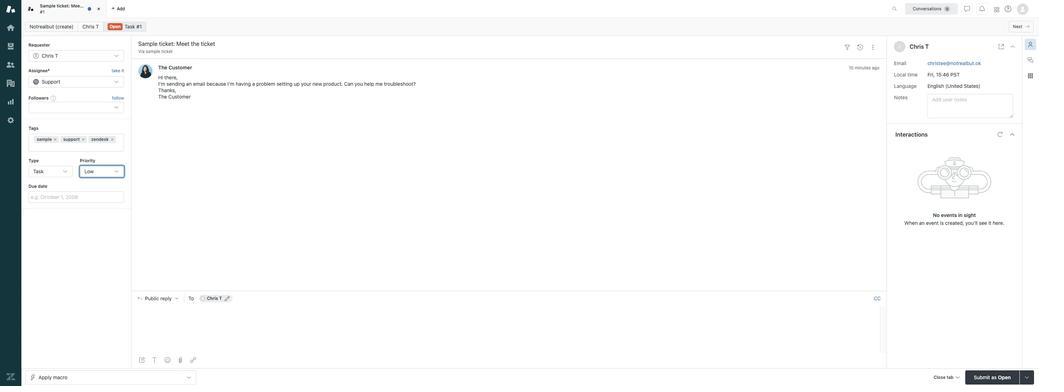 Task type: locate. For each thing, give the bounding box(es) containing it.
remove image for support
[[81, 137, 86, 142]]

sample right via
[[146, 49, 160, 54]]

me
[[376, 81, 383, 87]]

chris t down close image
[[82, 24, 99, 30]]

tags
[[29, 126, 38, 131]]

0 horizontal spatial sample
[[37, 137, 52, 142]]

low button
[[80, 166, 124, 178]]

task for task
[[33, 169, 44, 175]]

requester element
[[29, 50, 124, 62]]

an inside hi there, i'm sending an email because i'm having a problem setting up your new product. can you help me troubleshoot? thanks, the customer
[[186, 81, 192, 87]]

1 vertical spatial ticket
[[162, 49, 173, 54]]

chris t inside requester element
[[42, 53, 58, 59]]

task for task #1
[[125, 24, 135, 30]]

sample ticket: meet the ticket #1
[[40, 3, 103, 14]]

here.
[[993, 220, 1005, 226]]

#1 up via
[[137, 24, 142, 30]]

1 horizontal spatial task
[[125, 24, 135, 30]]

0 horizontal spatial remove image
[[81, 137, 86, 142]]

can
[[344, 81, 354, 87]]

due
[[29, 184, 37, 189]]

christee@notrealbut.ok
[[928, 60, 982, 66]]

user image
[[899, 45, 902, 49]]

0 vertical spatial customer
[[169, 65, 192, 71]]

edit user image
[[225, 297, 230, 302]]

0 horizontal spatial ticket
[[91, 3, 103, 9]]

1 vertical spatial customer
[[168, 94, 191, 100]]

0 horizontal spatial #1
[[40, 9, 45, 14]]

product.
[[324, 81, 343, 87]]

task down the type at left
[[33, 169, 44, 175]]

0 vertical spatial an
[[186, 81, 192, 87]]

draft mode image
[[139, 358, 145, 364]]

you'll
[[966, 220, 978, 226]]

1 horizontal spatial i'm
[[228, 81, 235, 87]]

chris right christee@notrealbut.ok icon
[[207, 296, 218, 302]]

as
[[992, 375, 997, 381]]

1 remove image from the left
[[81, 137, 86, 142]]

chris down the requester
[[42, 53, 54, 59]]

remove image
[[81, 137, 86, 142], [110, 137, 114, 142]]

chris t
[[82, 24, 99, 30], [910, 44, 930, 50], [42, 53, 58, 59], [207, 296, 222, 302]]

remove image right zendesk
[[110, 137, 114, 142]]

problem
[[256, 81, 275, 87]]

task
[[125, 24, 135, 30], [33, 169, 44, 175]]

i'm left having
[[228, 81, 235, 87]]

chris t link
[[78, 22, 104, 32]]

2 the from the top
[[158, 94, 167, 100]]

1 vertical spatial task
[[33, 169, 44, 175]]

add link (cmd k) image
[[190, 358, 196, 364]]

close
[[934, 375, 946, 381]]

apps image
[[1028, 73, 1034, 79]]

1 vertical spatial an
[[920, 220, 925, 226]]

task inside secondary element
[[125, 24, 135, 30]]

close tab button
[[931, 371, 963, 386]]

meet
[[71, 3, 82, 9]]

notes
[[895, 94, 908, 100]]

0 horizontal spatial i'm
[[158, 81, 165, 87]]

1 horizontal spatial #1
[[137, 24, 142, 30]]

1 vertical spatial the
[[158, 94, 167, 100]]

there,
[[165, 75, 178, 81]]

ticket inside sample ticket: meet the ticket #1
[[91, 3, 103, 9]]

low
[[85, 169, 94, 175]]

#1 inside secondary element
[[137, 24, 142, 30]]

customer context image
[[1028, 42, 1034, 47]]

0 horizontal spatial it
[[121, 68, 124, 74]]

help
[[365, 81, 374, 87]]

hi
[[158, 75, 163, 81]]

0 vertical spatial #1
[[40, 9, 45, 14]]

1 horizontal spatial it
[[989, 220, 992, 226]]

t
[[96, 24, 99, 30], [926, 44, 930, 50], [55, 53, 58, 59], [219, 296, 222, 302]]

christee@notrealbut.ok image
[[200, 296, 206, 302]]

1 horizontal spatial open
[[999, 375, 1012, 381]]

it inside button
[[121, 68, 124, 74]]

0 vertical spatial it
[[121, 68, 124, 74]]

chris
[[82, 24, 94, 30], [910, 44, 925, 50], [42, 53, 54, 59], [207, 296, 218, 302]]

10 minutes ago
[[850, 65, 880, 71]]

2 remove image from the left
[[110, 137, 114, 142]]

0 horizontal spatial an
[[186, 81, 192, 87]]

Due date field
[[29, 192, 124, 203]]

1 vertical spatial open
[[999, 375, 1012, 381]]

sight
[[965, 212, 977, 218]]

customer down sending
[[168, 94, 191, 100]]

reporting image
[[6, 97, 15, 107]]

task down add
[[125, 24, 135, 30]]

15:46
[[937, 72, 950, 78]]

sample left remove image
[[37, 137, 52, 142]]

button displays agent's chat status as invisible. image
[[965, 6, 971, 12]]

the
[[83, 3, 90, 9]]

minutes
[[855, 65, 871, 71]]

views image
[[6, 42, 15, 51]]

open right as
[[999, 375, 1012, 381]]

add button
[[107, 0, 129, 17]]

customer inside hi there, i'm sending an email because i'm having a problem setting up your new product. can you help me troubleshoot? thanks, the customer
[[168, 94, 191, 100]]

up
[[294, 81, 300, 87]]

#1 inside sample ticket: meet the ticket #1
[[40, 9, 45, 14]]

(create)
[[55, 24, 74, 30]]

open
[[110, 24, 121, 29], [999, 375, 1012, 381]]

task button
[[29, 166, 73, 178]]

no
[[934, 212, 940, 218]]

requester
[[29, 42, 50, 48]]

filter image
[[845, 44, 851, 50]]

close image
[[1011, 44, 1016, 50]]

0 horizontal spatial open
[[110, 24, 121, 29]]

displays possible ticket submission types image
[[1025, 375, 1031, 381]]

email
[[895, 60, 907, 66]]

i'm down hi
[[158, 81, 165, 87]]

insert emojis image
[[165, 358, 170, 364]]

#1 down sample
[[40, 9, 45, 14]]

public
[[145, 296, 159, 302]]

open left task #1
[[110, 24, 121, 29]]

due date
[[29, 184, 47, 189]]

an left email
[[186, 81, 192, 87]]

0 horizontal spatial task
[[33, 169, 44, 175]]

take
[[112, 68, 120, 74]]

it right take
[[121, 68, 124, 74]]

an inside no events in sight when an event is created, you'll see it here.
[[920, 220, 925, 226]]

assignee*
[[29, 68, 50, 74]]

0 vertical spatial sample
[[146, 49, 160, 54]]

it
[[121, 68, 124, 74], [989, 220, 992, 226]]

it inside no events in sight when an event is created, you'll see it here.
[[989, 220, 992, 226]]

thanks,
[[158, 88, 176, 94]]

your
[[301, 81, 311, 87]]

the down "thanks,"
[[158, 94, 167, 100]]

0 vertical spatial ticket
[[91, 3, 103, 9]]

1 horizontal spatial ticket
[[162, 49, 173, 54]]

chris t right user icon
[[910, 44, 930, 50]]

an left event
[[920, 220, 925, 226]]

public reply button
[[132, 292, 184, 307]]

1 horizontal spatial an
[[920, 220, 925, 226]]

open inside secondary element
[[110, 24, 121, 29]]

1 vertical spatial #1
[[137, 24, 142, 30]]

Add user notes text field
[[928, 94, 1014, 118]]

no events in sight when an event is created, you'll see it here.
[[905, 212, 1005, 226]]

task inside popup button
[[33, 169, 44, 175]]

remove image for zendesk
[[110, 137, 114, 142]]

public reply
[[145, 296, 172, 302]]

(united
[[946, 83, 963, 89]]

the customer
[[158, 65, 192, 71]]

ticket
[[91, 3, 103, 9], [162, 49, 173, 54]]

10
[[850, 65, 854, 71]]

via
[[138, 49, 145, 54]]

ticket right the the
[[91, 3, 103, 9]]

t down close image
[[96, 24, 99, 30]]

macro
[[53, 375, 67, 381]]

reply
[[160, 296, 172, 302]]

i'm
[[158, 81, 165, 87], [228, 81, 235, 87]]

chris down the the
[[82, 24, 94, 30]]

next
[[1014, 24, 1023, 29]]

support
[[63, 137, 80, 142]]

apply
[[39, 375, 52, 381]]

zendesk
[[91, 137, 109, 142]]

info on adding followers image
[[51, 96, 56, 101]]

tab
[[21, 0, 107, 18]]

event
[[927, 220, 939, 226]]

1 i'm from the left
[[158, 81, 165, 87]]

followers element
[[29, 102, 124, 113]]

1 vertical spatial sample
[[37, 137, 52, 142]]

1 horizontal spatial remove image
[[110, 137, 114, 142]]

sample
[[146, 49, 160, 54], [37, 137, 52, 142]]

get help image
[[1006, 6, 1012, 12]]

notrealbut (create) button
[[25, 22, 78, 32]]

avatar image
[[138, 64, 153, 79]]

t inside secondary element
[[96, 24, 99, 30]]

english (united states)
[[928, 83, 981, 89]]

0 vertical spatial the
[[158, 65, 167, 71]]

sending
[[167, 81, 185, 87]]

interactions
[[896, 131, 928, 138]]

setting
[[277, 81, 293, 87]]

0 vertical spatial open
[[110, 24, 121, 29]]

states)
[[965, 83, 981, 89]]

troubleshoot?
[[384, 81, 416, 87]]

it right see
[[989, 220, 992, 226]]

main element
[[0, 0, 21, 387]]

#1
[[40, 9, 45, 14], [137, 24, 142, 30]]

ticket up the customer
[[162, 49, 173, 54]]

1 vertical spatial it
[[989, 220, 992, 226]]

customer up there,
[[169, 65, 192, 71]]

chris t down the requester
[[42, 53, 58, 59]]

remove image right support
[[81, 137, 86, 142]]

the up hi
[[158, 65, 167, 71]]

zendesk support image
[[6, 5, 15, 14]]

an
[[186, 81, 192, 87], [920, 220, 925, 226]]

0 vertical spatial task
[[125, 24, 135, 30]]



Task type: vqa. For each thing, say whether or not it's contained in the screenshot.
Local
yes



Task type: describe. For each thing, give the bounding box(es) containing it.
local time
[[895, 72, 918, 78]]

apply macro
[[39, 375, 67, 381]]

take it
[[112, 68, 124, 74]]

t left edit user image
[[219, 296, 222, 302]]

events
[[942, 212, 958, 218]]

you
[[355, 81, 363, 87]]

submit
[[975, 375, 991, 381]]

assignee* element
[[29, 76, 124, 88]]

10 minutes ago text field
[[850, 65, 880, 71]]

Subject field
[[137, 40, 840, 48]]

secondary element
[[21, 20, 1040, 34]]

add attachment image
[[178, 358, 183, 364]]

follow button
[[112, 95, 124, 102]]

organizations image
[[6, 79, 15, 88]]

chris inside requester element
[[42, 53, 54, 59]]

zendesk image
[[6, 373, 15, 382]]

notifications image
[[980, 6, 986, 12]]

submit as open
[[975, 375, 1012, 381]]

date
[[38, 184, 47, 189]]

cc button
[[874, 296, 882, 303]]

tabs tab list
[[21, 0, 885, 18]]

via sample ticket
[[138, 49, 173, 54]]

english
[[928, 83, 945, 89]]

t right user icon
[[926, 44, 930, 50]]

follow
[[112, 96, 124, 101]]

ticket actions image
[[871, 44, 877, 50]]

t up the support
[[55, 53, 58, 59]]

a
[[252, 81, 255, 87]]

notrealbut (create)
[[30, 24, 74, 30]]

conversations
[[913, 6, 942, 11]]

fri, 15:46 pst
[[928, 72, 961, 78]]

view more details image
[[999, 44, 1005, 50]]

cc
[[874, 296, 881, 302]]

events image
[[858, 44, 864, 50]]

conversations button
[[906, 3, 959, 14]]

close image
[[95, 5, 102, 12]]

next button
[[1009, 21, 1034, 32]]

tab containing sample ticket: meet the ticket
[[21, 0, 107, 18]]

local
[[895, 72, 907, 78]]

ticket:
[[57, 3, 70, 9]]

notrealbut
[[30, 24, 54, 30]]

to
[[189, 296, 194, 302]]

support
[[42, 79, 60, 85]]

because
[[207, 81, 226, 87]]

format text image
[[152, 358, 158, 364]]

email
[[193, 81, 205, 87]]

chris inside secondary element
[[82, 24, 94, 30]]

when
[[905, 220, 918, 226]]

fri,
[[928, 72, 935, 78]]

customers image
[[6, 60, 15, 70]]

hi there, i'm sending an email because i'm having a problem setting up your new product. can you help me troubleshoot? thanks, the customer
[[158, 75, 416, 100]]

close tab
[[934, 375, 954, 381]]

sample
[[40, 3, 56, 9]]

chris t inside secondary element
[[82, 24, 99, 30]]

created,
[[946, 220, 965, 226]]

priority
[[80, 158, 95, 164]]

in
[[959, 212, 963, 218]]

remove image
[[53, 137, 58, 142]]

having
[[236, 81, 251, 87]]

1 the from the top
[[158, 65, 167, 71]]

language
[[895, 83, 917, 89]]

2 i'm from the left
[[228, 81, 235, 87]]

the inside hi there, i'm sending an email because i'm having a problem setting up your new product. can you help me troubleshoot? thanks, the customer
[[158, 94, 167, 100]]

hide composer image
[[506, 289, 512, 294]]

type
[[29, 158, 39, 164]]

see
[[980, 220, 988, 226]]

time
[[908, 72, 918, 78]]

task #1
[[125, 24, 142, 30]]

chris right user icon
[[910, 44, 925, 50]]

tab
[[947, 375, 954, 381]]

zendesk products image
[[995, 7, 1000, 12]]

1 horizontal spatial sample
[[146, 49, 160, 54]]

chris t right christee@notrealbut.ok icon
[[207, 296, 222, 302]]

user image
[[898, 45, 903, 49]]

get started image
[[6, 23, 15, 32]]

admin image
[[6, 116, 15, 125]]

is
[[941, 220, 945, 226]]

the customer link
[[158, 65, 192, 71]]

take it button
[[112, 68, 124, 75]]



